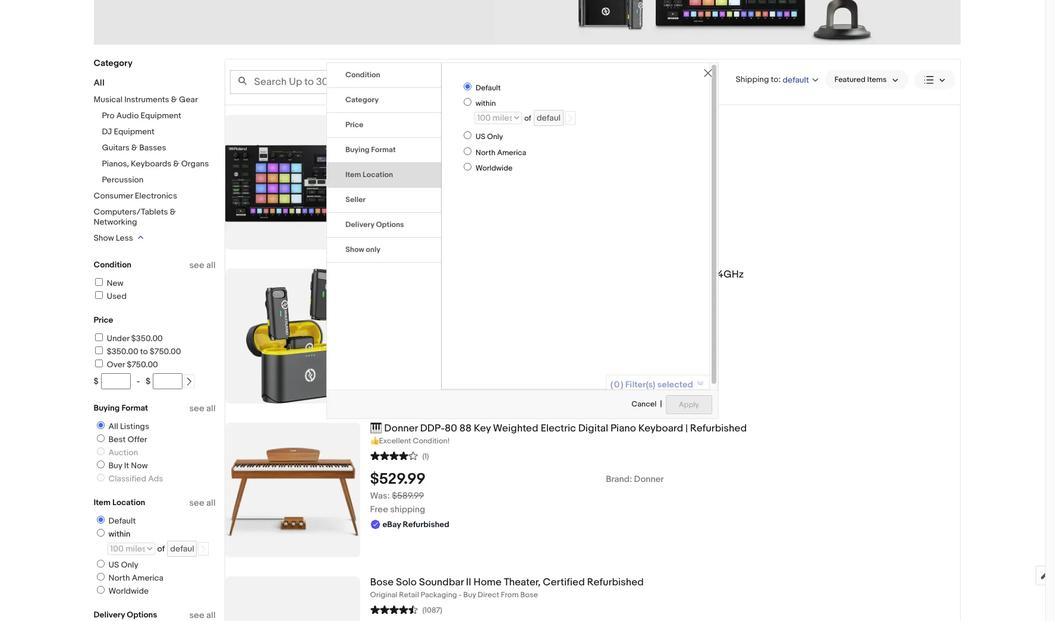 Task type: locate. For each thing, give the bounding box(es) containing it.
only down production
[[487, 132, 503, 142]]

1 vertical spatial donner
[[634, 474, 664, 485]]

free
[[370, 504, 388, 516]]

1 horizontal spatial us
[[476, 132, 486, 142]]

theater,
[[504, 577, 541, 589]]

1 horizontal spatial bose
[[521, 591, 538, 600]]

equipment
[[141, 111, 181, 121], [114, 127, 155, 137]]

2 vertical spatial see all button
[[189, 498, 216, 509]]

only for us only option
[[121, 560, 138, 570]]

1 vertical spatial america
[[132, 573, 164, 584]]

production
[[472, 115, 524, 127]]

donner
[[384, 423, 418, 435], [634, 474, 664, 485]]

1 horizontal spatial within
[[476, 99, 496, 108]]

category up roland
[[346, 95, 379, 104]]

1 vertical spatial default radio
[[97, 516, 104, 524]]

1 vertical spatial us
[[109, 560, 119, 570]]

ebay for $527.99
[[383, 172, 401, 182]]

- right packaging
[[459, 591, 462, 600]]

- down the over $750.00
[[137, 377, 140, 387]]

114
[[370, 156, 382, 168]]

2 see all button from the top
[[189, 403, 216, 415]]

only
[[366, 245, 381, 254]]

refurbished right |
[[691, 423, 747, 435]]

default radio up within radio
[[97, 516, 104, 524]]

$350.00 up to
[[131, 334, 163, 344]]

ebay for $529.99
[[383, 520, 401, 530]]

1 vertical spatial price
[[94, 315, 113, 325]]

all
[[94, 77, 105, 89], [109, 422, 118, 432]]

0 vertical spatial all
[[94, 77, 105, 89]]

1 vertical spatial all
[[109, 422, 118, 432]]

america
[[497, 148, 527, 157], [132, 573, 164, 584]]

show inside all musical instruments & gear pro audio equipment dj equipment guitars & basses pianos, keyboards & organs percussion consumer electronics computers/tablets & networking show less
[[94, 233, 114, 243]]

north down roland verselab mv-1 production studio refurbished
[[476, 148, 496, 157]]

see all
[[189, 260, 216, 271], [189, 403, 216, 415], [189, 498, 216, 509]]

worldwide down north america link
[[109, 587, 149, 597]]

north america radio down us only option
[[97, 573, 104, 581]]

north for 'north america' "radio" to the top
[[476, 148, 496, 157]]

delivery options down the worldwide link
[[94, 610, 157, 620]]

ebay refurbished down watching
[[383, 172, 450, 182]]

item location down 114 in the top of the page
[[346, 170, 393, 179]]

2 $ from the left
[[146, 377, 151, 387]]

1 horizontal spatial item
[[346, 170, 361, 179]]

location up 'default' link
[[112, 498, 145, 508]]

format up listings
[[122, 403, 148, 413]]

item inside "tab list"
[[346, 170, 361, 179]]

north america up the worldwide link
[[109, 573, 164, 584]]

all
[[206, 260, 216, 271], [206, 403, 216, 415], [206, 498, 216, 509]]

1 vertical spatial worldwide radio
[[97, 587, 104, 594]]

0 vertical spatial worldwide radio
[[464, 163, 472, 171]]

1 ebay from the top
[[383, 172, 401, 182]]

show
[[94, 233, 114, 243], [346, 245, 364, 254]]

1 $ from the left
[[94, 377, 99, 387]]

0 vertical spatial default
[[476, 83, 501, 93]]

default text field left the go image
[[167, 541, 197, 557]]

Classified Ads radio
[[97, 474, 104, 482]]

condition up roland
[[346, 70, 380, 79]]

1 horizontal spatial north america radio
[[464, 147, 472, 155]]

buy
[[109, 461, 122, 471], [464, 591, 476, 600]]

1 see all button from the top
[[189, 260, 216, 271]]

0 vertical spatial category
[[94, 58, 133, 69]]

3 see all button from the top
[[189, 498, 216, 509]]

bose solo soundbar ii home theater, certified refurbished image
[[225, 594, 360, 622]]

america for 'north america' "radio" to the top
[[497, 148, 527, 157]]

$ for maximum value text box
[[146, 377, 151, 387]]

default up roland verselab mv-1 production studio refurbished
[[476, 83, 501, 93]]

$750.00 right to
[[150, 347, 181, 357]]

0 horizontal spatial north
[[109, 573, 130, 584]]

0 horizontal spatial only
[[121, 560, 138, 570]]

3 ebay refurbished from the top
[[383, 520, 450, 530]]

see all for used
[[189, 260, 216, 271]]

1 vertical spatial format
[[122, 403, 148, 413]]

0 vertical spatial see all
[[189, 260, 216, 271]]

Worldwide radio
[[464, 163, 472, 171], [97, 587, 104, 594]]

options up the only
[[376, 220, 404, 229]]

default radio up within option
[[464, 82, 472, 90]]

donner inside the 🎹 donner ddp-80 88 key weighted electric digital piano keyboard | refurbished 👍excellent condition!
[[384, 423, 418, 435]]

direct
[[478, 591, 500, 600]]

location down 114 in the top of the page
[[363, 170, 393, 179]]

1 vertical spatial see all button
[[189, 403, 216, 415]]

all listings link
[[92, 422, 152, 432]]

1 horizontal spatial options
[[376, 220, 404, 229]]

equipment down instruments
[[141, 111, 181, 121]]

donner up 👍excellent
[[384, 423, 418, 435]]

US Only radio
[[464, 132, 472, 139]]

refurbished
[[558, 115, 615, 127], [403, 172, 450, 182], [403, 312, 450, 322], [691, 423, 747, 435], [403, 520, 450, 530], [587, 577, 644, 589]]

north up the worldwide link
[[109, 573, 130, 584]]

delivery up show only
[[346, 220, 375, 229]]

0 horizontal spatial format
[[122, 403, 148, 413]]

Used checkbox
[[95, 291, 103, 299]]

ebay down 'hollyland'
[[383, 312, 401, 322]]

0 horizontal spatial delivery
[[94, 610, 125, 620]]

within radio
[[97, 529, 104, 537]]

best offer link
[[92, 435, 150, 445]]

1 vertical spatial ebay refurbished
[[383, 312, 450, 322]]

less
[[116, 233, 133, 243]]

price up the 'under $350.00' option
[[94, 315, 113, 325]]

0 horizontal spatial condition
[[94, 260, 131, 270]]

used link
[[93, 291, 127, 302]]

default text field
[[534, 110, 564, 126], [167, 541, 197, 557]]

0 vertical spatial america
[[497, 148, 527, 157]]

& left gear
[[171, 95, 177, 105]]

0 vertical spatial bose
[[370, 577, 394, 589]]

0 vertical spatial all
[[206, 260, 216, 271]]

1 horizontal spatial buy
[[464, 591, 476, 600]]

delivery options
[[346, 220, 404, 229], [94, 610, 157, 620]]

us
[[476, 132, 486, 142], [109, 560, 119, 570]]

buying
[[346, 145, 370, 154], [94, 403, 120, 413]]

1 horizontal spatial category
[[346, 95, 379, 104]]

bose
[[370, 577, 394, 589], [521, 591, 538, 600]]

us right us only option
[[109, 560, 119, 570]]

close image
[[704, 69, 713, 77]]

equipment up guitars & basses 'link'
[[114, 127, 155, 137]]

see all button for used
[[189, 260, 216, 271]]

1 horizontal spatial default text field
[[534, 110, 564, 126]]

$
[[94, 377, 99, 387], [146, 377, 151, 387]]

hollyland lark m1 wireless lavalier microphone, noise cancellation 656ft 2.4ghz link
[[370, 269, 960, 281]]

item up seller
[[346, 170, 361, 179]]

1 vertical spatial ebay
[[383, 312, 401, 322]]

North America radio
[[464, 147, 472, 155], [97, 573, 104, 581]]

tab list
[[327, 63, 441, 263]]

us only down roland verselab mv-1 production studio refurbished
[[476, 132, 503, 142]]

3 ebay from the top
[[383, 520, 401, 530]]

$350.00
[[131, 334, 163, 344], [107, 347, 138, 357]]

0 vertical spatial north america radio
[[464, 147, 472, 155]]

show down networking
[[94, 233, 114, 243]]

auction
[[109, 448, 138, 458]]

only up north america link
[[121, 560, 138, 570]]

within
[[476, 99, 496, 108], [109, 529, 131, 540]]

1 horizontal spatial us only
[[476, 132, 503, 142]]

america up the worldwide link
[[132, 573, 164, 584]]

default for leftmost default radio
[[109, 516, 136, 526]]

weighted
[[493, 423, 539, 435]]

0 horizontal spatial us only
[[109, 560, 138, 570]]

0 vertical spatial north america
[[476, 148, 527, 157]]

2 see all from the top
[[189, 403, 216, 415]]

within right within option
[[476, 99, 496, 108]]

networking
[[94, 217, 137, 227]]

buy it now
[[109, 461, 148, 471]]

Under $350.00 checkbox
[[95, 334, 103, 341]]

0 vertical spatial donner
[[384, 423, 418, 435]]

watching
[[384, 156, 420, 168]]

soundbar
[[419, 577, 464, 589]]

best offer
[[109, 435, 147, 445]]

options down the worldwide link
[[127, 610, 157, 620]]

north for 'north america' "radio" within the north america link
[[109, 573, 130, 584]]

condition inside "tab list"
[[346, 70, 380, 79]]

3 all from the top
[[206, 498, 216, 509]]

0 horizontal spatial default text field
[[167, 541, 197, 557]]

0 vertical spatial options
[[376, 220, 404, 229]]

see for best offer
[[189, 403, 204, 415]]

condition up new
[[94, 260, 131, 270]]

hollyland lark m1 wireless lavalier microphone, noise cancellation 656ft 2.4ghz image
[[246, 269, 339, 404]]

delivery options up the only
[[346, 220, 404, 229]]

within down 'default' link
[[109, 529, 131, 540]]

1 vertical spatial all
[[206, 403, 216, 415]]

0 horizontal spatial within
[[109, 529, 131, 540]]

0 vertical spatial north
[[476, 148, 496, 157]]

north america
[[476, 148, 527, 157], [109, 573, 164, 584]]

0 vertical spatial worldwide
[[476, 164, 513, 173]]

0 horizontal spatial delivery options
[[94, 610, 157, 620]]

0 horizontal spatial america
[[132, 573, 164, 584]]

2 all from the top
[[206, 403, 216, 415]]

see all for best offer
[[189, 403, 216, 415]]

bose up original
[[370, 577, 394, 589]]

1 vertical spatial see all
[[189, 403, 216, 415]]

all inside all musical instruments & gear pro audio equipment dj equipment guitars & basses pianos, keyboards & organs percussion consumer electronics computers/tablets & networking show less
[[94, 77, 105, 89]]

cancellation
[[621, 269, 680, 281]]

default
[[476, 83, 501, 93], [109, 516, 136, 526]]

refurbished up 'original retail packaging - buy direct from bose' text field
[[587, 577, 644, 589]]

organs
[[181, 159, 209, 169]]

us right us only radio
[[476, 132, 486, 142]]

see all button
[[189, 260, 216, 271], [189, 403, 216, 415], [189, 498, 216, 509]]

north america down production
[[476, 148, 527, 157]]

gear
[[179, 95, 198, 105]]

donner right brand: on the bottom
[[634, 474, 664, 485]]

1 horizontal spatial donner
[[634, 474, 664, 485]]

mv-
[[448, 115, 467, 127]]

new link
[[93, 278, 123, 289]]

Default radio
[[464, 82, 472, 90], [97, 516, 104, 524]]

0 vertical spatial show
[[94, 233, 114, 243]]

1 all from the top
[[206, 260, 216, 271]]

buy down 'ii'
[[464, 591, 476, 600]]

0 vertical spatial ebay refurbished
[[383, 172, 450, 182]]

0 vertical spatial ebay
[[383, 172, 401, 182]]

under $350.00 link
[[93, 334, 163, 344]]

item location up 'default' link
[[94, 498, 145, 508]]

default text field right production
[[534, 110, 564, 126]]

|
[[686, 423, 688, 435]]

worldwide radio down us only radio
[[464, 163, 472, 171]]

bose down theater,
[[521, 591, 538, 600]]

1 vertical spatial of
[[157, 544, 165, 554]]

basses
[[139, 143, 166, 153]]

Best Offer radio
[[97, 435, 104, 443]]

buying left $527.99
[[346, 145, 370, 154]]

roland
[[370, 115, 403, 127]]

ebay refurbished down lark
[[383, 312, 450, 322]]

donner inside brand: donner was: $589.99 free shipping
[[634, 474, 664, 485]]

$350.00 up over $750.00 link
[[107, 347, 138, 357]]

category up the musical
[[94, 58, 133, 69]]

within for within radio
[[109, 529, 131, 540]]

- inside bose solo soundbar ii home theater, certified refurbished original retail packaging - buy direct from bose
[[459, 591, 462, 600]]

0 vertical spatial only
[[487, 132, 503, 142]]

1 horizontal spatial $
[[146, 377, 151, 387]]

all for all listings
[[109, 422, 118, 432]]

ads
[[148, 474, 163, 484]]

delivery down the worldwide link
[[94, 610, 125, 620]]

lavalier
[[494, 269, 529, 281]]

all for all musical instruments & gear pro audio equipment dj equipment guitars & basses pianos, keyboards & organs percussion consumer electronics computers/tablets & networking show less
[[94, 77, 105, 89]]

1 vertical spatial us only
[[109, 560, 138, 570]]

show left the only
[[346, 245, 364, 254]]

& down dj equipment link
[[131, 143, 137, 153]]

format up 114 in the top of the page
[[371, 145, 396, 154]]

see
[[189, 260, 204, 271], [189, 403, 204, 415], [189, 498, 204, 509]]

0 vertical spatial $350.00
[[131, 334, 163, 344]]

wireless
[[452, 269, 492, 281]]

america down production
[[497, 148, 527, 157]]

of
[[525, 114, 532, 123], [157, 544, 165, 554]]

1 horizontal spatial price
[[346, 120, 364, 129]]

1 horizontal spatial north
[[476, 148, 496, 157]]

1 vertical spatial item location
[[94, 498, 145, 508]]

2 ebay from the top
[[383, 312, 401, 322]]

2 see from the top
[[189, 403, 204, 415]]

bose solo soundbar ii home theater, certified refurbished original retail packaging - buy direct from bose
[[370, 577, 644, 600]]

price left roland
[[346, 120, 364, 129]]

ebay down 'free'
[[383, 520, 401, 530]]

brand:
[[606, 474, 632, 485]]

1 vertical spatial -
[[459, 591, 462, 600]]

1 ebay refurbished from the top
[[383, 172, 450, 182]]

1 vertical spatial buying
[[94, 403, 120, 413]]

1 vertical spatial worldwide
[[109, 587, 149, 597]]

1 horizontal spatial only
[[487, 132, 503, 142]]

us only for us only option
[[109, 560, 138, 570]]

default down classified
[[109, 516, 136, 526]]

worldwide down roland verselab mv-1 production studio refurbished
[[476, 164, 513, 173]]

88
[[460, 423, 472, 435]]

0 horizontal spatial -
[[137, 377, 140, 387]]

ebay down 114 watching
[[383, 172, 401, 182]]

0 horizontal spatial north america radio
[[97, 573, 104, 581]]

0 horizontal spatial of
[[157, 544, 165, 554]]

0 vertical spatial see
[[189, 260, 204, 271]]

all up the musical
[[94, 77, 105, 89]]

us only
[[476, 132, 503, 142], [109, 560, 138, 570]]

refurbished down watching
[[403, 172, 450, 182]]

north
[[476, 148, 496, 157], [109, 573, 130, 584]]

1 horizontal spatial -
[[459, 591, 462, 600]]

1 vertical spatial options
[[127, 610, 157, 620]]

1 horizontal spatial delivery
[[346, 220, 375, 229]]

buying format up all listings link
[[94, 403, 148, 413]]

0 horizontal spatial category
[[94, 58, 133, 69]]

us only up north america link
[[109, 560, 138, 570]]

buying format up 114 in the top of the page
[[346, 145, 396, 154]]

0 vertical spatial delivery
[[346, 220, 375, 229]]

options
[[376, 220, 404, 229], [127, 610, 157, 620]]

worldwide radio down us only option
[[97, 587, 104, 594]]

1 horizontal spatial default
[[476, 83, 501, 93]]

1 horizontal spatial condition
[[346, 70, 380, 79]]

1 see all from the top
[[189, 260, 216, 271]]

format
[[371, 145, 396, 154], [122, 403, 148, 413]]

ebay
[[383, 172, 401, 182], [383, 312, 401, 322], [383, 520, 401, 530]]

1 see from the top
[[189, 260, 204, 271]]

all right all listings radio
[[109, 422, 118, 432]]

4.5 out of 5 stars image
[[370, 604, 418, 616]]

of right production
[[525, 114, 532, 123]]

buy left 'it'
[[109, 461, 122, 471]]

of left the go image
[[157, 544, 165, 554]]

buying up all listings radio
[[94, 403, 120, 413]]

north america radio inside north america link
[[97, 573, 104, 581]]

hollyland
[[370, 269, 414, 281]]

1 horizontal spatial show
[[346, 245, 364, 254]]

1 horizontal spatial america
[[497, 148, 527, 157]]

Buy It Now radio
[[97, 461, 104, 469]]

ebay refurbished down shipping
[[383, 520, 450, 530]]

north america radio down us only radio
[[464, 147, 472, 155]]

donner for brand:
[[634, 474, 664, 485]]

$ down over $750.00 option
[[94, 377, 99, 387]]

80
[[445, 423, 457, 435]]

ebay refurbished
[[383, 172, 450, 182], [383, 312, 450, 322], [383, 520, 450, 530]]

3 see from the top
[[189, 498, 204, 509]]

condition!
[[413, 437, 450, 446]]

1 vertical spatial north america radio
[[97, 573, 104, 581]]

1 vertical spatial see
[[189, 403, 204, 415]]

-
[[137, 377, 140, 387], [459, 591, 462, 600]]

$750.00
[[150, 347, 181, 357], [127, 360, 158, 370]]

$529.99
[[370, 470, 426, 489]]

from
[[501, 591, 519, 600]]

2 vertical spatial ebay refurbished
[[383, 520, 450, 530]]

was:
[[370, 491, 390, 502]]

item up 'default' link
[[94, 498, 111, 508]]

1 vertical spatial within
[[109, 529, 131, 540]]

1 horizontal spatial buying format
[[346, 145, 396, 154]]

lark
[[416, 269, 435, 281]]

dj
[[102, 127, 112, 137]]

$ left maximum value text box
[[146, 377, 151, 387]]

Minimum Value text field
[[101, 374, 131, 390]]

0 vertical spatial buy
[[109, 461, 122, 471]]

2 vertical spatial ebay
[[383, 520, 401, 530]]

$750.00 down $350.00 to $750.00
[[127, 360, 158, 370]]

0 horizontal spatial default
[[109, 516, 136, 526]]



Task type: describe. For each thing, give the bounding box(es) containing it.
0 horizontal spatial buy
[[109, 461, 122, 471]]

0 horizontal spatial options
[[127, 610, 157, 620]]

Over $750.00 checkbox
[[95, 360, 103, 368]]

$589.99
[[392, 491, 424, 502]]

m1
[[438, 269, 449, 281]]

audio
[[116, 111, 139, 121]]

over
[[107, 360, 125, 370]]

Auction radio
[[97, 448, 104, 456]]

cancel button
[[631, 395, 658, 415]]

delivery options inside "tab list"
[[346, 220, 404, 229]]

refurbished right studio
[[558, 115, 615, 127]]

under
[[107, 334, 129, 344]]

computers/tablets & networking link
[[94, 207, 176, 227]]

US Only radio
[[97, 560, 104, 568]]

seller
[[346, 195, 366, 204]]

all musical instruments & gear pro audio equipment dj equipment guitars & basses pianos, keyboards & organs percussion consumer electronics computers/tablets & networking show less
[[94, 77, 209, 243]]

ii
[[466, 577, 472, 589]]

1 vertical spatial bose
[[521, 591, 538, 600]]

ebay refurbished for $529.99
[[383, 520, 450, 530]]

1 horizontal spatial worldwide
[[476, 164, 513, 173]]

Apply submit
[[666, 395, 713, 414]]

consumer
[[94, 191, 133, 201]]

options inside "tab list"
[[376, 220, 404, 229]]

over $750.00
[[107, 360, 158, 370]]

1 vertical spatial buying format
[[94, 403, 148, 413]]

all listings
[[109, 422, 149, 432]]

1 horizontal spatial of
[[525, 114, 532, 123]]

cancel
[[632, 400, 657, 409]]

(1) link
[[370, 450, 429, 462]]

1 horizontal spatial worldwide radio
[[464, 163, 472, 171]]

🎹 donner ddp-80 88 key weighted electric digital piano keyboard | refurbished link
[[370, 423, 960, 435]]

& down the 'electronics'
[[170, 207, 176, 217]]

go image
[[199, 546, 208, 554]]

classified ads link
[[92, 474, 166, 484]]

tab list containing condition
[[327, 63, 441, 263]]

electronics
[[135, 191, 177, 201]]

now
[[131, 461, 148, 471]]

over $750.00 link
[[93, 360, 158, 370]]

0 horizontal spatial bose
[[370, 577, 394, 589]]

noise
[[592, 269, 619, 281]]

$350.00 to $750.00 checkbox
[[95, 347, 103, 355]]

& left organs
[[173, 159, 179, 169]]

all for used
[[206, 260, 216, 271]]

0 vertical spatial $750.00
[[150, 347, 181, 357]]

1 vertical spatial category
[[346, 95, 379, 104]]

1 vertical spatial condition
[[94, 260, 131, 270]]

instruments
[[124, 95, 169, 105]]

studio
[[526, 115, 556, 127]]

dj equipment link
[[102, 127, 155, 137]]

default link
[[92, 516, 138, 526]]

shipping
[[390, 504, 425, 516]]

0 vertical spatial format
[[371, 145, 396, 154]]

New checkbox
[[95, 278, 103, 286]]

default for right default radio
[[476, 83, 501, 93]]

656ft
[[682, 269, 707, 281]]

north america link
[[92, 573, 166, 584]]

auction link
[[92, 448, 140, 458]]

home
[[474, 577, 502, 589]]

consumer electronics link
[[94, 191, 177, 201]]

👍excellent
[[370, 437, 411, 446]]

2 ebay refurbished from the top
[[383, 312, 450, 322]]

to
[[140, 347, 148, 357]]

0 vertical spatial -
[[137, 377, 140, 387]]

america for 'north america' "radio" within the north america link
[[132, 573, 164, 584]]

within radio
[[464, 98, 472, 106]]

3 see all from the top
[[189, 498, 216, 509]]

refurbished down lark
[[403, 312, 450, 322]]

key
[[474, 423, 491, 435]]

used
[[107, 291, 127, 302]]

microphone,
[[531, 269, 589, 281]]

1 horizontal spatial default radio
[[464, 82, 472, 90]]

0 horizontal spatial buying
[[94, 403, 120, 413]]

$527.99
[[370, 136, 425, 155]]

refurbished inside the 🎹 donner ddp-80 88 key weighted electric digital piano keyboard | refurbished 👍excellent condition!
[[691, 423, 747, 435]]

ebay refurbished for $527.99
[[383, 172, 450, 182]]

1 vertical spatial $350.00
[[107, 347, 138, 357]]

offer
[[128, 435, 147, 445]]

certified
[[543, 577, 585, 589]]

0 horizontal spatial item location
[[94, 498, 145, 508]]

guitars & basses link
[[102, 143, 166, 153]]

(1087) link
[[370, 604, 443, 616]]

0 vertical spatial default text field
[[534, 110, 564, 126]]

1 vertical spatial $750.00
[[127, 360, 158, 370]]

0 horizontal spatial price
[[94, 315, 113, 325]]

$350.00 to $750.00 link
[[93, 347, 181, 357]]

digital
[[579, 423, 609, 435]]

percussion link
[[102, 175, 144, 185]]

buy it now link
[[92, 461, 150, 471]]

it
[[124, 461, 129, 471]]

0 horizontal spatial north america
[[109, 573, 164, 584]]

best
[[109, 435, 126, 445]]

$ for minimum value text field
[[94, 377, 99, 387]]

(1087)
[[423, 606, 443, 616]]

percussion
[[102, 175, 144, 185]]

0 horizontal spatial location
[[112, 498, 145, 508]]

1 vertical spatial item
[[94, 498, 111, 508]]

1 horizontal spatial buying
[[346, 145, 370, 154]]

show less button
[[94, 233, 143, 243]]

us only link
[[92, 560, 141, 570]]

(1)
[[423, 452, 429, 462]]

refurbished inside bose solo soundbar ii home theater, certified refurbished original retail packaging - buy direct from bose
[[587, 577, 644, 589]]

us for us only option
[[109, 560, 119, 570]]

pianos, keyboards & organs link
[[102, 159, 209, 169]]

see for used
[[189, 260, 204, 271]]

keyboard
[[639, 423, 684, 435]]

only for us only radio
[[487, 132, 503, 142]]

bose solo soundbar ii home theater, certified refurbished link
[[370, 577, 960, 589]]

solo
[[396, 577, 417, 589]]

1
[[467, 115, 470, 127]]

👍Excellent Condition! text field
[[370, 437, 960, 447]]

verselab
[[405, 115, 446, 127]]

🎹
[[370, 423, 382, 435]]

brand: donner was: $589.99 free shipping
[[370, 474, 664, 516]]

🎹 donner ddp-80 88 key weighted electric digital piano keyboard | refurbished image
[[225, 423, 360, 558]]

2.4ghz
[[709, 269, 744, 281]]

114 watching
[[370, 156, 420, 168]]

within for within option
[[476, 99, 496, 108]]

see all button for best offer
[[189, 403, 216, 415]]

donner for 🎹
[[384, 423, 418, 435]]

retail
[[399, 591, 419, 600]]

roland verselab mv-1 production studio refurbished image
[[225, 115, 360, 250]]

location inside "tab list"
[[363, 170, 393, 179]]

4 out of 5 stars image
[[370, 450, 418, 462]]

buy inside bose solo soundbar ii home theater, certified refurbished original retail packaging - buy direct from bose
[[464, 591, 476, 600]]

us for us only radio
[[476, 132, 486, 142]]

roland verselab mv-1 production studio refurbished link
[[370, 115, 960, 127]]

1 vertical spatial equipment
[[114, 127, 155, 137]]

1 horizontal spatial item location
[[346, 170, 393, 179]]

1 horizontal spatial north america
[[476, 148, 527, 157]]

classified ads
[[109, 474, 163, 484]]

submit price range image
[[185, 378, 194, 386]]

us only for us only radio
[[476, 132, 503, 142]]

0 horizontal spatial worldwide radio
[[97, 587, 104, 594]]

Maximum Value text field
[[153, 374, 183, 390]]

0 horizontal spatial worldwide
[[109, 587, 149, 597]]

0 horizontal spatial default radio
[[97, 516, 104, 524]]

All Listings radio
[[97, 422, 104, 430]]

refurbished down shipping
[[403, 520, 450, 530]]

pro audio equipment link
[[102, 111, 181, 121]]

🎹 donner ddp-80 88 key weighted electric digital piano keyboard | refurbished 👍excellent condition!
[[370, 423, 747, 446]]

packaging
[[421, 591, 457, 600]]

musical
[[94, 95, 123, 105]]

0 vertical spatial price
[[346, 120, 364, 129]]

0 vertical spatial equipment
[[141, 111, 181, 121]]

hollyland lark m1 wireless lavalier microphone, noise cancellation 656ft 2.4ghz
[[370, 269, 744, 281]]

all for best offer
[[206, 403, 216, 415]]

roland verselab mv-1 production studio refurbished
[[370, 115, 615, 127]]

guitars
[[102, 143, 130, 153]]

Original Retail Packaging - Buy Direct From Bose text field
[[370, 591, 960, 601]]

show inside "tab list"
[[346, 245, 364, 254]]

listings
[[120, 422, 149, 432]]

musical instruments & gear link
[[94, 95, 198, 105]]



Task type: vqa. For each thing, say whether or not it's contained in the screenshot.
ON related to (LESLIE)
no



